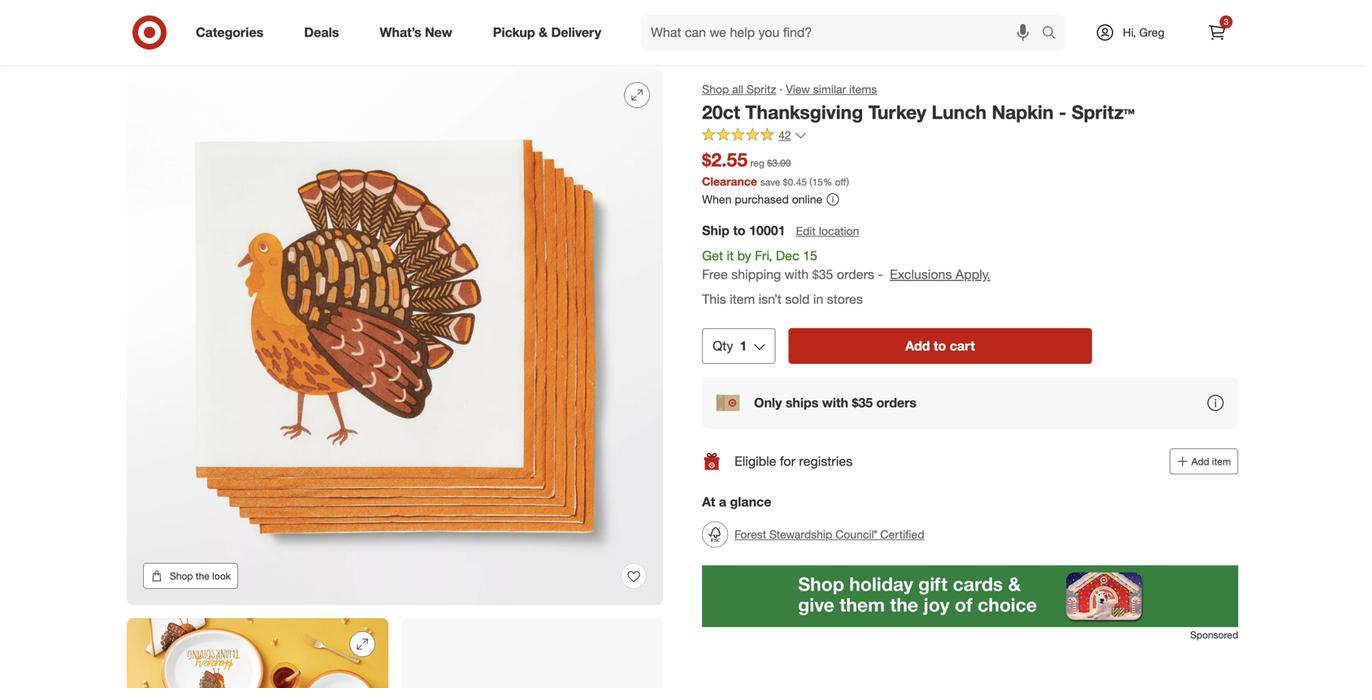 Task type: describe. For each thing, give the bounding box(es) containing it.
1 vertical spatial advertisement region
[[702, 566, 1238, 627]]

- inside get it by fri, dec 15 free shipping with $35 orders - exclusions apply.
[[878, 266, 883, 282]]

$35 inside button
[[852, 395, 873, 411]]

categories link
[[182, 15, 284, 50]]

glance
[[730, 494, 772, 510]]

shop all spritz
[[702, 82, 776, 96]]

purchased
[[735, 192, 789, 206]]

thanksgiving
[[745, 101, 863, 124]]

image gallery element
[[127, 69, 663, 688]]

15 inside the $2.55 reg $3.00 clearance save $ 0.45 ( 15 % off )
[[812, 176, 823, 188]]

location
[[819, 224, 859, 238]]

paper
[[288, 37, 318, 52]]

orders inside button
[[877, 395, 917, 411]]

pickup
[[493, 24, 535, 40]]

15 inside get it by fri, dec 15 free shipping with $35 orders - exclusions apply.
[[803, 248, 817, 264]]

paper & plastic products link
[[288, 37, 415, 52]]

target
[[127, 37, 158, 52]]

eligible
[[735, 453, 776, 469]]

all
[[732, 82, 743, 96]]

shop the look link
[[143, 563, 238, 589]]

$
[[783, 176, 788, 188]]

with inside get it by fri, dec 15 free shipping with $35 orders - exclusions apply.
[[785, 266, 809, 282]]

shipping
[[732, 266, 781, 282]]

delivery
[[551, 24, 601, 40]]

registries
[[799, 453, 853, 469]]

add for add item
[[1192, 455, 1209, 468]]

new
[[425, 24, 452, 40]]

essentials
[[226, 37, 278, 52]]

by
[[737, 248, 751, 264]]

spritz
[[747, 82, 776, 96]]

add item button
[[1170, 449, 1238, 475]]

)
[[847, 176, 849, 188]]

2 / from the left
[[418, 37, 422, 52]]

turkey
[[868, 101, 926, 124]]

forest stewardship council® certified button
[[702, 517, 924, 553]]

pickup & delivery
[[493, 24, 601, 40]]

only
[[754, 395, 782, 411]]

save
[[760, 176, 780, 188]]

view similar items button
[[786, 81, 877, 98]]

edit location
[[796, 224, 859, 238]]

only ships with $35 orders
[[754, 395, 917, 411]]

hi,
[[1123, 25, 1136, 39]]

isn't
[[759, 291, 782, 307]]

get
[[702, 248, 723, 264]]

10001
[[749, 223, 785, 238]]

apply.
[[956, 266, 991, 282]]

similar
[[813, 82, 846, 96]]

add item
[[1192, 455, 1231, 468]]

item for add
[[1212, 455, 1231, 468]]

look
[[212, 570, 231, 582]]

products
[[369, 37, 415, 52]]

& for paper
[[322, 37, 329, 52]]

only ships with $35 orders button
[[702, 377, 1238, 429]]

qty
[[713, 338, 733, 354]]

edit location button
[[795, 222, 860, 240]]

20ct thanksgiving turkey lunch napkin - spritz&#8482;, 2 of 3 image
[[127, 618, 388, 688]]

forest
[[735, 527, 766, 542]]

search button
[[1034, 15, 1074, 54]]

$35 inside get it by fri, dec 15 free shipping with $35 orders - exclusions apply.
[[812, 266, 833, 282]]

search
[[1034, 26, 1074, 42]]

at
[[702, 494, 715, 510]]

online
[[792, 192, 823, 206]]

household essentials link
[[168, 37, 278, 52]]

items
[[849, 82, 877, 96]]

sponsored
[[1190, 629, 1238, 641]]

stores
[[827, 291, 863, 307]]

what's
[[380, 24, 421, 40]]

shop the look
[[170, 570, 231, 582]]

napkins
[[425, 37, 467, 52]]

item for this
[[730, 291, 755, 307]]

when purchased online
[[702, 192, 823, 206]]

paper & plastic products / napkins
[[288, 37, 467, 52]]

1
[[740, 338, 747, 354]]

add to cart button
[[788, 328, 1092, 364]]

this
[[702, 291, 726, 307]]

ship
[[702, 223, 730, 238]]

qty 1
[[713, 338, 747, 354]]

target link
[[127, 37, 158, 52]]

at a glance
[[702, 494, 772, 510]]

$2.55 reg $3.00 clearance save $ 0.45 ( 15 % off )
[[702, 149, 849, 189]]

cart
[[950, 338, 975, 354]]

1 / from the left
[[161, 37, 165, 52]]



Task type: vqa. For each thing, say whether or not it's contained in the screenshot.
$2.55 reg $3.00 Clearance save $ 0.45 ( 15 % off )
yes



Task type: locate. For each thing, give the bounding box(es) containing it.
shop for shop all spritz
[[702, 82, 729, 96]]

target / household essentials
[[127, 37, 278, 52]]

0 vertical spatial -
[[1059, 101, 1067, 124]]

0 horizontal spatial to
[[733, 223, 746, 238]]

What can we help you find? suggestions appear below search field
[[641, 15, 1046, 50]]

to right the ship
[[733, 223, 746, 238]]

dec
[[776, 248, 799, 264]]

with down the dec
[[785, 266, 809, 282]]

orders down the add to cart button
[[877, 395, 917, 411]]

clearance
[[702, 174, 757, 189]]

lunch
[[932, 101, 987, 124]]

advertisement region
[[114, 0, 1251, 20], [702, 566, 1238, 627]]

with right ships
[[822, 395, 848, 411]]

to for ship
[[733, 223, 746, 238]]

1 vertical spatial add
[[1192, 455, 1209, 468]]

1 vertical spatial -
[[878, 266, 883, 282]]

0 vertical spatial orders
[[837, 266, 874, 282]]

0 horizontal spatial shop
[[170, 570, 193, 582]]

1 horizontal spatial item
[[1212, 455, 1231, 468]]

1 horizontal spatial to
[[934, 338, 946, 354]]

1 vertical spatial with
[[822, 395, 848, 411]]

with inside button
[[822, 395, 848, 411]]

hi, greg
[[1123, 25, 1165, 39]]

what's new
[[380, 24, 452, 40]]

add inside button
[[1192, 455, 1209, 468]]

/
[[161, 37, 165, 52], [418, 37, 422, 52]]

0 horizontal spatial $35
[[812, 266, 833, 282]]

fri,
[[755, 248, 772, 264]]

deals
[[304, 24, 339, 40]]

0 horizontal spatial item
[[730, 291, 755, 307]]

/ left new
[[418, 37, 422, 52]]

ships
[[786, 395, 819, 411]]

& right pickup
[[539, 24, 548, 40]]

view similar items
[[786, 82, 877, 96]]

it
[[727, 248, 734, 264]]

1 horizontal spatial &
[[539, 24, 548, 40]]

0 horizontal spatial with
[[785, 266, 809, 282]]

what's new link
[[366, 15, 473, 50]]

reg
[[750, 157, 765, 169]]

add
[[905, 338, 930, 354], [1192, 455, 1209, 468]]

eligible for registries
[[735, 453, 853, 469]]

1 horizontal spatial add
[[1192, 455, 1209, 468]]

categories
[[196, 24, 263, 40]]

$3.00
[[767, 157, 791, 169]]

shop left all
[[702, 82, 729, 96]]

$2.55
[[702, 149, 748, 171]]

to for add
[[934, 338, 946, 354]]

add for add to cart
[[905, 338, 930, 354]]

shop for shop the look
[[170, 570, 193, 582]]

this item isn't sold in stores
[[702, 291, 863, 307]]

15
[[812, 176, 823, 188], [803, 248, 817, 264]]

1 vertical spatial $35
[[852, 395, 873, 411]]

the
[[196, 570, 210, 582]]

0.45
[[788, 176, 807, 188]]

with
[[785, 266, 809, 282], [822, 395, 848, 411]]

& for pickup
[[539, 24, 548, 40]]

$35 up in
[[812, 266, 833, 282]]

1 horizontal spatial orders
[[877, 395, 917, 411]]

20ct
[[702, 101, 740, 124]]

council®
[[836, 527, 877, 542]]

household
[[168, 37, 223, 52]]

to
[[733, 223, 746, 238], [934, 338, 946, 354]]

%
[[823, 176, 832, 188]]

0 vertical spatial to
[[733, 223, 746, 238]]

for
[[780, 453, 796, 469]]

to left cart at the right of the page
[[934, 338, 946, 354]]

shop left the
[[170, 570, 193, 582]]

- left the 'exclusions' on the top of page
[[878, 266, 883, 282]]

1 vertical spatial shop
[[170, 570, 193, 582]]

item inside button
[[1212, 455, 1231, 468]]

1 horizontal spatial -
[[1059, 101, 1067, 124]]

1 horizontal spatial /
[[418, 37, 422, 52]]

15 up 'online'
[[812, 176, 823, 188]]

0 vertical spatial with
[[785, 266, 809, 282]]

greg
[[1139, 25, 1165, 39]]

certified
[[880, 527, 924, 542]]

0 vertical spatial add
[[905, 338, 930, 354]]

spritz™
[[1072, 101, 1135, 124]]

42
[[779, 128, 791, 142]]

plastic
[[332, 37, 366, 52]]

orders up stores
[[837, 266, 874, 282]]

exclusions
[[890, 266, 952, 282]]

get it by fri, dec 15 free shipping with $35 orders - exclusions apply.
[[702, 248, 991, 282]]

0 horizontal spatial -
[[878, 266, 883, 282]]

stewardship
[[770, 527, 832, 542]]

/ right target link
[[161, 37, 165, 52]]

& right 'paper'
[[322, 37, 329, 52]]

0 vertical spatial shop
[[702, 82, 729, 96]]

3
[[1224, 17, 1229, 27]]

edit
[[796, 224, 816, 238]]

0 horizontal spatial add
[[905, 338, 930, 354]]

orders inside get it by fri, dec 15 free shipping with $35 orders - exclusions apply.
[[837, 266, 874, 282]]

$35 right ships
[[852, 395, 873, 411]]

add inside button
[[905, 338, 930, 354]]

1 vertical spatial item
[[1212, 455, 1231, 468]]

orders
[[837, 266, 874, 282], [877, 395, 917, 411]]

shop inside shop the look link
[[170, 570, 193, 582]]

shop
[[702, 82, 729, 96], [170, 570, 193, 582]]

0 vertical spatial 15
[[812, 176, 823, 188]]

in
[[813, 291, 824, 307]]

exclusions apply. link
[[890, 266, 991, 282]]

1 vertical spatial to
[[934, 338, 946, 354]]

when
[[702, 192, 732, 206]]

42 link
[[702, 127, 807, 146]]

0 horizontal spatial orders
[[837, 266, 874, 282]]

20ct thanksgiving turkey lunch napkin - spritz™
[[702, 101, 1135, 124]]

1 horizontal spatial with
[[822, 395, 848, 411]]

free
[[702, 266, 728, 282]]

napkin
[[992, 101, 1054, 124]]

napkins link
[[425, 37, 467, 52]]

20ct thanksgiving turkey lunch napkin - spritz&#8482;, 1 of 3 image
[[127, 69, 663, 605]]

a
[[719, 494, 726, 510]]

view
[[786, 82, 810, 96]]

add to cart
[[905, 338, 975, 354]]

off
[[835, 176, 847, 188]]

1 vertical spatial orders
[[877, 395, 917, 411]]

1 horizontal spatial shop
[[702, 82, 729, 96]]

1 horizontal spatial $35
[[852, 395, 873, 411]]

15 right the dec
[[803, 248, 817, 264]]

forest stewardship council® certified
[[735, 527, 924, 542]]

-
[[1059, 101, 1067, 124], [878, 266, 883, 282]]

0 horizontal spatial &
[[322, 37, 329, 52]]

0 horizontal spatial /
[[161, 37, 165, 52]]

(
[[810, 176, 812, 188]]

deals link
[[290, 15, 359, 50]]

1 vertical spatial 15
[[803, 248, 817, 264]]

0 vertical spatial $35
[[812, 266, 833, 282]]

- right napkin
[[1059, 101, 1067, 124]]

pickup & delivery link
[[479, 15, 622, 50]]

& inside 'link'
[[539, 24, 548, 40]]

3 link
[[1199, 15, 1235, 50]]

to inside button
[[934, 338, 946, 354]]

sold
[[785, 291, 810, 307]]

0 vertical spatial item
[[730, 291, 755, 307]]

0 vertical spatial advertisement region
[[114, 0, 1251, 20]]



